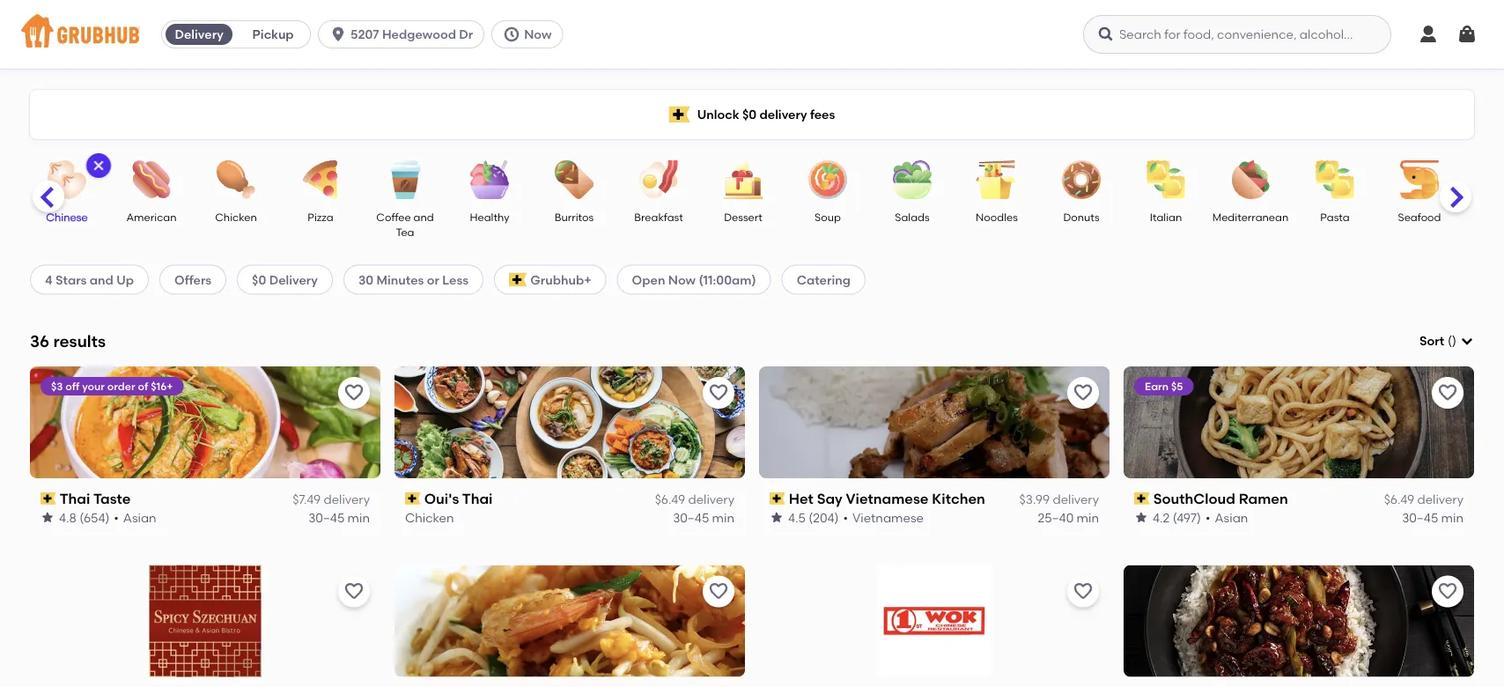 Task type: vqa. For each thing, say whether or not it's contained in the screenshot.
in within Chicken In Mushroom Sauce With Rice, Nana'S Houses Salad, Fries And Beans
no



Task type: describe. For each thing, give the bounding box(es) containing it.
southcloud ramen
[[1154, 490, 1289, 507]]

5207 hedgewood dr button
[[318, 20, 492, 48]]

p.f. chang's logo image
[[1124, 565, 1475, 677]]

order
[[107, 380, 135, 392]]

subscription pass image for southcloud ramen
[[1135, 493, 1150, 505]]

delivery for thai taste
[[324, 492, 370, 507]]

4.2
[[1153, 510, 1170, 525]]

30–45 for southcloud ramen
[[1403, 510, 1439, 525]]

2 thai from the left
[[462, 490, 493, 507]]

(204)
[[809, 510, 839, 525]]

4 stars and up
[[45, 272, 134, 287]]

chinese
[[46, 211, 88, 223]]

american
[[126, 211, 177, 223]]

pasta
[[1321, 211, 1350, 223]]

30–45 for oui's thai
[[673, 510, 709, 525]]

0 horizontal spatial chicken
[[215, 211, 257, 223]]

• for taste
[[114, 510, 119, 525]]

0 vertical spatial vietnamese
[[846, 490, 929, 507]]

30
[[359, 272, 374, 287]]

burritos
[[555, 211, 594, 223]]

1 thai from the left
[[60, 490, 90, 507]]

breakfast
[[635, 211, 683, 223]]

36 results
[[30, 331, 106, 351]]

italian image
[[1136, 160, 1197, 199]]

results
[[53, 331, 106, 351]]

thai taste logo image
[[30, 366, 381, 478]]

soup image
[[797, 160, 859, 199]]

save this restaurant button for p.f. chang's logo
[[1432, 576, 1464, 608]]

sort ( )
[[1420, 333, 1457, 348]]

36
[[30, 331, 49, 351]]

donuts image
[[1051, 160, 1113, 199]]

$6.49 for thai
[[655, 492, 685, 507]]

0 horizontal spatial $0
[[252, 272, 266, 287]]

4.2 (497)
[[1153, 510, 1202, 525]]

noodles image
[[966, 160, 1028, 199]]

pickup
[[252, 27, 294, 42]]

4.8
[[59, 510, 77, 525]]

(11:00am)
[[699, 272, 756, 287]]

$6.49 delivery for oui's thai
[[655, 492, 735, 507]]

spicy szechuan logo image
[[149, 565, 261, 677]]

• asian for taste
[[114, 510, 157, 525]]

chinese image
[[36, 160, 98, 199]]

$6.49 for ramen
[[1385, 492, 1415, 507]]

0 horizontal spatial and
[[90, 272, 114, 287]]

subscription pass image for oui's thai
[[405, 493, 421, 505]]

grubhub+
[[531, 272, 592, 287]]

save this restaurant image for thailicious plus food truck logo
[[708, 581, 729, 602]]

minutes
[[377, 272, 424, 287]]

4
[[45, 272, 53, 287]]

unlock
[[697, 107, 740, 122]]

oui's thai logo image
[[395, 366, 745, 478]]

asian for taste
[[123, 510, 157, 525]]

healthy
[[470, 211, 510, 223]]

sort
[[1420, 333, 1445, 348]]

burritos image
[[544, 160, 605, 199]]

fees
[[810, 107, 835, 122]]

southcloud ramen logo image
[[1124, 366, 1475, 478]]

tea
[[396, 226, 415, 239]]

min for oui's thai
[[712, 510, 735, 525]]

save this restaurant image for spicy szechuan logo
[[344, 581, 365, 602]]

salads image
[[882, 160, 944, 199]]

dr
[[459, 27, 473, 42]]

pasta image
[[1305, 160, 1366, 199]]

min for southcloud ramen
[[1442, 510, 1464, 525]]

$3.99
[[1020, 492, 1050, 507]]

$7.49
[[293, 492, 321, 507]]

star icon image for southcloud ramen
[[1135, 511, 1149, 525]]

salads
[[895, 211, 930, 223]]

coffee and tea image
[[374, 160, 436, 199]]

1st wok logo image
[[879, 565, 991, 677]]

• for say
[[844, 510, 848, 525]]

off
[[66, 380, 80, 392]]

noodles
[[976, 211, 1018, 223]]

chicken image
[[205, 160, 267, 199]]

5207 hedgewood dr
[[351, 27, 473, 42]]

$3
[[51, 380, 63, 392]]

asian for ramen
[[1215, 510, 1249, 525]]

1 vertical spatial now
[[668, 272, 696, 287]]

delivery for southcloud ramen
[[1418, 492, 1464, 507]]

save this restaurant image for oui's thai logo
[[708, 382, 729, 403]]

$16+
[[151, 380, 173, 392]]

soup
[[815, 211, 841, 223]]

your
[[82, 380, 105, 392]]

donuts
[[1064, 211, 1100, 223]]

seafood image
[[1389, 160, 1451, 199]]

mediterranean
[[1213, 211, 1289, 223]]

mediterranean image
[[1220, 160, 1282, 199]]

svg image inside field
[[1461, 334, 1475, 348]]

het
[[789, 490, 814, 507]]

25–40
[[1038, 510, 1074, 525]]

unlock $0 delivery fees
[[697, 107, 835, 122]]

save this restaurant button for oui's thai logo
[[703, 377, 735, 409]]

dessert
[[724, 211, 763, 223]]

american image
[[121, 160, 182, 199]]

30 minutes or less
[[359, 272, 469, 287]]



Task type: locate. For each thing, give the bounding box(es) containing it.
coffee
[[376, 211, 411, 223]]

subscription pass image for het say vietnamese kitchen
[[770, 493, 786, 505]]

2 30–45 min from the left
[[673, 510, 735, 525]]

3 30–45 from the left
[[1403, 510, 1439, 525]]

pickup button
[[236, 20, 310, 48]]

svg image left american image
[[92, 159, 106, 173]]

delivery
[[175, 27, 224, 42], [269, 272, 318, 287]]

delivery down pizza
[[269, 272, 318, 287]]

now inside button
[[524, 27, 552, 42]]

• right (497)
[[1206, 510, 1211, 525]]

of
[[138, 380, 148, 392]]

asian down southcloud ramen
[[1215, 510, 1249, 525]]

$7.49 delivery
[[293, 492, 370, 507]]

$3.99 delivery
[[1020, 492, 1099, 507]]

3 min from the left
[[1077, 510, 1099, 525]]

min
[[348, 510, 370, 525], [712, 510, 735, 525], [1077, 510, 1099, 525], [1442, 510, 1464, 525]]

2 horizontal spatial svg image
[[503, 26, 521, 43]]

$3 off your order of $16+
[[51, 380, 173, 392]]

southcloud
[[1154, 490, 1236, 507]]

save this restaurant button for het say vietnamese kitchen logo
[[1068, 377, 1099, 409]]

25–40 min
[[1038, 510, 1099, 525]]

1 horizontal spatial 30–45
[[673, 510, 709, 525]]

1 horizontal spatial delivery
[[269, 272, 318, 287]]

4.5 (204)
[[788, 510, 839, 525]]

(497)
[[1173, 510, 1202, 525]]

breakfast image
[[628, 160, 690, 199]]

1 horizontal spatial 30–45 min
[[673, 510, 735, 525]]

oui's
[[424, 490, 459, 507]]

oui's thai
[[424, 490, 493, 507]]

0 horizontal spatial now
[[524, 27, 552, 42]]

1 horizontal spatial and
[[414, 211, 434, 223]]

2 min from the left
[[712, 510, 735, 525]]

1 vertical spatial vietnamese
[[853, 510, 924, 525]]

vietnamese down het say vietnamese kitchen
[[853, 510, 924, 525]]

het say vietnamese kitchen
[[789, 490, 986, 507]]

dessert image
[[713, 160, 774, 199]]

(
[[1448, 333, 1453, 348]]

svg image right dr
[[503, 26, 521, 43]]

2 subscription pass image from the left
[[405, 493, 421, 505]]

grubhub plus flag logo image
[[669, 106, 690, 123], [509, 273, 527, 287]]

0 horizontal spatial 30–45 min
[[308, 510, 370, 525]]

delivery for oui's thai
[[688, 492, 735, 507]]

1 vertical spatial and
[[90, 272, 114, 287]]

asian down taste
[[123, 510, 157, 525]]

1 • from the left
[[114, 510, 119, 525]]

svg image
[[1418, 24, 1439, 45], [1457, 24, 1478, 45], [1098, 26, 1115, 43], [1461, 334, 1475, 348]]

2 horizontal spatial 30–45
[[1403, 510, 1439, 525]]

coffee and tea
[[376, 211, 434, 239]]

0 vertical spatial now
[[524, 27, 552, 42]]

• for ramen
[[1206, 510, 1211, 525]]

and up tea
[[414, 211, 434, 223]]

subscription pass image left southcloud
[[1135, 493, 1150, 505]]

1 horizontal spatial asian
[[1215, 510, 1249, 525]]

now
[[524, 27, 552, 42], [668, 272, 696, 287]]

none field containing sort
[[1420, 332, 1475, 350]]

star icon image
[[41, 511, 55, 525], [770, 511, 784, 525], [1135, 511, 1149, 525]]

• down taste
[[114, 510, 119, 525]]

0 vertical spatial $0
[[743, 107, 757, 122]]

1 star icon image from the left
[[41, 511, 55, 525]]

2 star icon image from the left
[[770, 511, 784, 525]]

• asian down southcloud ramen
[[1206, 510, 1249, 525]]

svg image inside 5207 hedgewood dr button
[[330, 26, 347, 43]]

italian
[[1150, 211, 1183, 223]]

2 • asian from the left
[[1206, 510, 1249, 525]]

star icon image left 4.8
[[41, 511, 55, 525]]

taste
[[93, 490, 131, 507]]

grubhub plus flag logo image for grubhub+
[[509, 273, 527, 287]]

pizza
[[308, 211, 334, 223]]

svg image for now
[[503, 26, 521, 43]]

save this restaurant image for 1st wok logo
[[1073, 581, 1094, 602]]

thai right oui's at left bottom
[[462, 490, 493, 507]]

grubhub plus flag logo image left grubhub+
[[509, 273, 527, 287]]

star icon image left 4.5
[[770, 511, 784, 525]]

2 asian from the left
[[1215, 510, 1249, 525]]

earn $5
[[1145, 380, 1184, 392]]

1 vertical spatial grubhub plus flag logo image
[[509, 273, 527, 287]]

earn
[[1145, 380, 1169, 392]]

Search for food, convenience, alcohol... search field
[[1084, 15, 1392, 54]]

asian
[[123, 510, 157, 525], [1215, 510, 1249, 525]]

0 horizontal spatial grubhub plus flag logo image
[[509, 273, 527, 287]]

0 vertical spatial chicken
[[215, 211, 257, 223]]

hedgewood
[[382, 27, 456, 42]]

min for thai taste
[[348, 510, 370, 525]]

2 • from the left
[[844, 510, 848, 525]]

1 $6.49 from the left
[[655, 492, 685, 507]]

$6.49 delivery
[[655, 492, 735, 507], [1385, 492, 1464, 507]]

2 horizontal spatial •
[[1206, 510, 1211, 525]]

None field
[[1420, 332, 1475, 350]]

30–45
[[308, 510, 345, 525], [673, 510, 709, 525], [1403, 510, 1439, 525]]

save this restaurant image for het say vietnamese kitchen logo
[[1073, 382, 1094, 403]]

0 horizontal spatial asian
[[123, 510, 157, 525]]

• vietnamese
[[844, 510, 924, 525]]

thai up 4.8
[[60, 490, 90, 507]]

3 star icon image from the left
[[1135, 511, 1149, 525]]

1 horizontal spatial star icon image
[[770, 511, 784, 525]]

catering
[[797, 272, 851, 287]]

1 min from the left
[[348, 510, 370, 525]]

0 vertical spatial grubhub plus flag logo image
[[669, 106, 690, 123]]

ramen
[[1239, 490, 1289, 507]]

open now (11:00am)
[[632, 272, 756, 287]]

• asian
[[114, 510, 157, 525], [1206, 510, 1249, 525]]

chicken
[[215, 211, 257, 223], [405, 510, 454, 525]]

save this restaurant image
[[344, 382, 365, 403], [708, 382, 729, 403], [1073, 382, 1094, 403], [1438, 382, 1459, 403], [344, 581, 365, 602], [708, 581, 729, 602], [1073, 581, 1094, 602], [1438, 581, 1459, 602]]

0 horizontal spatial 30–45
[[308, 510, 345, 525]]

1 vertical spatial $0
[[252, 272, 266, 287]]

(654)
[[79, 510, 110, 525]]

subscription pass image for thai taste
[[41, 493, 56, 505]]

subscription pass image left 'thai taste'
[[41, 493, 56, 505]]

$6.49
[[655, 492, 685, 507], [1385, 492, 1415, 507]]

pizza image
[[290, 160, 352, 199]]

1 horizontal spatial $0
[[743, 107, 757, 122]]

30–45 min
[[308, 510, 370, 525], [673, 510, 735, 525], [1403, 510, 1464, 525]]

2 horizontal spatial 30–45 min
[[1403, 510, 1464, 525]]

main navigation navigation
[[0, 0, 1505, 69]]

star icon image for het say vietnamese kitchen
[[770, 511, 784, 525]]

seafood
[[1399, 211, 1442, 223]]

3 • from the left
[[1206, 510, 1211, 525]]

1 horizontal spatial $6.49 delivery
[[1385, 492, 1464, 507]]

4.8 (654)
[[59, 510, 110, 525]]

2 $6.49 from the left
[[1385, 492, 1415, 507]]

$0 right unlock
[[743, 107, 757, 122]]

save this restaurant button for thailicious plus food truck logo
[[703, 576, 735, 608]]

delivery
[[760, 107, 807, 122], [324, 492, 370, 507], [688, 492, 735, 507], [1053, 492, 1099, 507], [1418, 492, 1464, 507]]

1 horizontal spatial grubhub plus flag logo image
[[669, 106, 690, 123]]

less
[[442, 272, 469, 287]]

4 min from the left
[[1442, 510, 1464, 525]]

chicken down oui's at left bottom
[[405, 510, 454, 525]]

0 horizontal spatial thai
[[60, 490, 90, 507]]

svg image for 5207 hedgewood dr
[[330, 26, 347, 43]]

and left up
[[90, 272, 114, 287]]

thai
[[60, 490, 90, 507], [462, 490, 493, 507]]

star icon image for thai taste
[[41, 511, 55, 525]]

1 horizontal spatial • asian
[[1206, 510, 1249, 525]]

0 horizontal spatial delivery
[[175, 27, 224, 42]]

0 horizontal spatial • asian
[[114, 510, 157, 525]]

1 horizontal spatial •
[[844, 510, 848, 525]]

1 • asian from the left
[[114, 510, 157, 525]]

1 subscription pass image from the left
[[41, 493, 56, 505]]

save this restaurant image for p.f. chang's logo
[[1438, 581, 1459, 602]]

save this restaurant button for spicy szechuan logo
[[338, 576, 370, 608]]

0 vertical spatial and
[[414, 211, 434, 223]]

stars
[[56, 272, 87, 287]]

30–45 for thai taste
[[308, 510, 345, 525]]

4 subscription pass image from the left
[[1135, 493, 1150, 505]]

or
[[427, 272, 440, 287]]

30–45 min for thai taste
[[308, 510, 370, 525]]

chicken down chicken image
[[215, 211, 257, 223]]

•
[[114, 510, 119, 525], [844, 510, 848, 525], [1206, 510, 1211, 525]]

offers
[[174, 272, 212, 287]]

0 vertical spatial delivery
[[175, 27, 224, 42]]

svg image
[[330, 26, 347, 43], [503, 26, 521, 43], [92, 159, 106, 173]]

5207
[[351, 27, 379, 42]]

svg image inside now button
[[503, 26, 521, 43]]

subscription pass image left oui's at left bottom
[[405, 493, 421, 505]]

1 vertical spatial chicken
[[405, 510, 454, 525]]

30–45 min for southcloud ramen
[[1403, 510, 1464, 525]]

2 $6.49 delivery from the left
[[1385, 492, 1464, 507]]

kitchen
[[932, 490, 986, 507]]

save this restaurant button
[[338, 377, 370, 409], [703, 377, 735, 409], [1068, 377, 1099, 409], [1432, 377, 1464, 409], [338, 576, 370, 608], [703, 576, 735, 608], [1068, 576, 1099, 608], [1432, 576, 1464, 608]]

4.5
[[788, 510, 806, 525]]

)
[[1453, 333, 1457, 348]]

30–45 min for oui's thai
[[673, 510, 735, 525]]

$0
[[743, 107, 757, 122], [252, 272, 266, 287]]

$5
[[1172, 380, 1184, 392]]

1 horizontal spatial svg image
[[330, 26, 347, 43]]

save this restaurant button for 1st wok logo
[[1068, 576, 1099, 608]]

$0 delivery
[[252, 272, 318, 287]]

• right (204)
[[844, 510, 848, 525]]

0 horizontal spatial •
[[114, 510, 119, 525]]

1 horizontal spatial now
[[668, 272, 696, 287]]

now button
[[492, 20, 570, 48]]

now right dr
[[524, 27, 552, 42]]

open
[[632, 272, 665, 287]]

$6.49 delivery for southcloud ramen
[[1385, 492, 1464, 507]]

1 vertical spatial delivery
[[269, 272, 318, 287]]

thailicious plus food truck logo image
[[395, 565, 745, 677]]

star icon image left 4.2
[[1135, 511, 1149, 525]]

say
[[817, 490, 843, 507]]

up
[[116, 272, 134, 287]]

2 horizontal spatial star icon image
[[1135, 511, 1149, 525]]

vietnamese up • vietnamese
[[846, 490, 929, 507]]

delivery inside button
[[175, 27, 224, 42]]

3 subscription pass image from the left
[[770, 493, 786, 505]]

healthy image
[[459, 160, 521, 199]]

svg image left 5207
[[330, 26, 347, 43]]

1 horizontal spatial $6.49
[[1385, 492, 1415, 507]]

subscription pass image
[[41, 493, 56, 505], [405, 493, 421, 505], [770, 493, 786, 505], [1135, 493, 1150, 505]]

delivery button
[[162, 20, 236, 48]]

and inside 'coffee and tea'
[[414, 211, 434, 223]]

0 horizontal spatial $6.49
[[655, 492, 685, 507]]

• asian down taste
[[114, 510, 157, 525]]

1 30–45 min from the left
[[308, 510, 370, 525]]

thai taste
[[60, 490, 131, 507]]

2 30–45 from the left
[[673, 510, 709, 525]]

subscription pass image left "het"
[[770, 493, 786, 505]]

1 horizontal spatial thai
[[462, 490, 493, 507]]

3 30–45 min from the left
[[1403, 510, 1464, 525]]

delivery left pickup button
[[175, 27, 224, 42]]

1 horizontal spatial chicken
[[405, 510, 454, 525]]

grubhub plus flag logo image left unlock
[[669, 106, 690, 123]]

delivery for het say vietnamese kitchen
[[1053, 492, 1099, 507]]

min for het say vietnamese kitchen
[[1077, 510, 1099, 525]]

0 horizontal spatial $6.49 delivery
[[655, 492, 735, 507]]

$0 right offers
[[252, 272, 266, 287]]

0 horizontal spatial svg image
[[92, 159, 106, 173]]

0 horizontal spatial star icon image
[[41, 511, 55, 525]]

1 asian from the left
[[123, 510, 157, 525]]

grubhub plus flag logo image for unlock $0 delivery fees
[[669, 106, 690, 123]]

1 $6.49 delivery from the left
[[655, 492, 735, 507]]

het say vietnamese kitchen logo image
[[759, 366, 1110, 478]]

vietnamese
[[846, 490, 929, 507], [853, 510, 924, 525]]

• asian for ramen
[[1206, 510, 1249, 525]]

now right open
[[668, 272, 696, 287]]

1 30–45 from the left
[[308, 510, 345, 525]]



